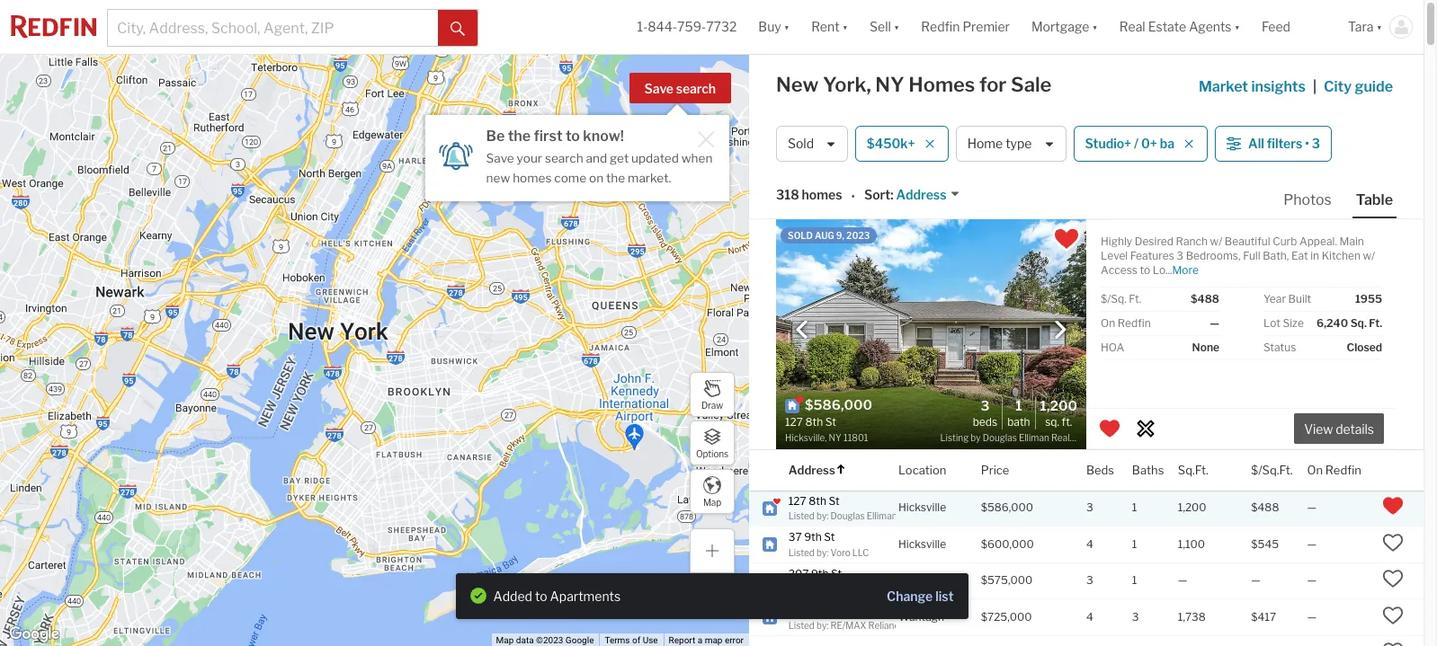 Task type: locate. For each thing, give the bounding box(es) containing it.
favorite button checkbox
[[1052, 224, 1082, 255]]

type
[[1006, 136, 1032, 151]]

1 horizontal spatial llc
[[918, 584, 935, 595]]

0 horizontal spatial w/
[[1211, 235, 1223, 248]]

2 vertical spatial st
[[831, 567, 842, 581]]

2 vertical spatial redfin
[[1326, 463, 1362, 477]]

on redfin button
[[1308, 451, 1362, 491]]

• for homes
[[852, 189, 855, 204]]

by: inside 37 9th st listed by: voro llc
[[817, 547, 829, 558]]

0 vertical spatial 9th
[[804, 531, 822, 544]]

listed for 915
[[789, 620, 815, 631]]

1 horizontal spatial $488
[[1252, 501, 1280, 515]]

1 vertical spatial beds
[[1087, 463, 1115, 477]]

2 vertical spatial hicksville
[[899, 574, 947, 588]]

buy ▾
[[759, 19, 790, 35]]

listed down 127
[[789, 511, 815, 522]]

2 vertical spatial favorite this home image
[[1383, 642, 1404, 647]]

3 up more link
[[1177, 249, 1184, 263]]

0 horizontal spatial on
[[1101, 317, 1116, 330]]

by: left voro
[[817, 547, 829, 558]]

1 horizontal spatial sq.
[[1351, 317, 1367, 330]]

homes inside 318 homes •
[[802, 187, 843, 203]]

0 vertical spatial ft.
[[1129, 292, 1142, 306]]

ft. down 1955
[[1369, 317, 1383, 330]]

▾ for tara ▾
[[1377, 19, 1383, 35]]

1 horizontal spatial homes
[[802, 187, 843, 203]]

on up hoa
[[1101, 317, 1116, 330]]

year
[[1264, 292, 1287, 306]]

w/
[[1211, 235, 1223, 248], [1363, 249, 1376, 263]]

save up new
[[486, 151, 514, 166]]

map down options
[[703, 497, 722, 508]]

to inside section
[[535, 589, 548, 604]]

previous button image
[[794, 321, 811, 339]]

save inside save your search and get updated when new homes come on the market.
[[486, 151, 514, 166]]

estate left the agents
[[1149, 19, 1187, 35]]

address up 8th
[[789, 463, 836, 477]]

1 horizontal spatial address button
[[894, 187, 961, 204]]

1 horizontal spatial •
[[1306, 136, 1310, 151]]

photos button
[[1280, 191, 1353, 217]]

agents
[[1189, 19, 1232, 35]]

— right "$417" on the right
[[1308, 611, 1317, 624]]

estate down location button
[[920, 511, 947, 522]]

0 horizontal spatial address
[[789, 463, 836, 477]]

hicksville up usa
[[899, 538, 947, 551]]

map inside button
[[703, 497, 722, 508]]

0 vertical spatial sq.
[[1351, 317, 1367, 330]]

2 vertical spatial ft.
[[1062, 415, 1073, 429]]

0 vertical spatial w/
[[1211, 235, 1223, 248]]

llc
[[853, 547, 869, 558], [918, 584, 935, 595]]

4 listed from the top
[[789, 620, 815, 631]]

$/sq.ft. button
[[1252, 451, 1293, 491]]

save inside button
[[645, 81, 674, 96]]

2 horizontal spatial ft.
[[1369, 317, 1383, 330]]

$488
[[1191, 292, 1220, 306], [1252, 501, 1280, 515]]

options
[[696, 448, 729, 459]]

map data ©2023 google
[[496, 636, 594, 646]]

▾ for mortgage ▾
[[1093, 19, 1098, 35]]

save for save your search and get updated when new homes come on the market.
[[486, 151, 514, 166]]

buy ▾ button
[[748, 0, 801, 54]]

1 hicksville from the top
[[899, 501, 947, 515]]

1 horizontal spatial map
[[703, 497, 722, 508]]

sell ▾ button
[[859, 0, 911, 54]]

sell ▾ button
[[870, 0, 900, 54]]

1 vertical spatial save
[[486, 151, 514, 166]]

0 vertical spatial the
[[508, 128, 531, 145]]

▾ right mortgage
[[1093, 19, 1098, 35]]

1 vertical spatial •
[[852, 189, 855, 204]]

map region
[[0, 0, 801, 647]]

1 horizontal spatial on
[[1308, 463, 1323, 477]]

• inside button
[[1306, 136, 1310, 151]]

dr
[[835, 604, 847, 617]]

sell
[[870, 19, 891, 35]]

▾ right sell
[[894, 19, 900, 35]]

hicksville
[[899, 501, 947, 515], [899, 538, 947, 551], [899, 574, 947, 588]]

3 listed from the top
[[789, 584, 815, 595]]

0 vertical spatial favorite this home image
[[1383, 532, 1404, 554]]

google
[[566, 636, 594, 646]]

0 horizontal spatial redfin
[[922, 19, 960, 35]]

lo...
[[1153, 264, 1173, 277]]

0 vertical spatial on redfin
[[1101, 317, 1151, 330]]

1 vertical spatial the
[[606, 171, 625, 185]]

real inside '127 8th st listed by: douglas elliman real estate'
[[899, 511, 918, 522]]

4 by: from the top
[[817, 620, 829, 631]]

report a map error link
[[669, 636, 744, 646]]

|
[[1313, 78, 1317, 95]]

updated
[[632, 151, 679, 166]]

1 horizontal spatial search
[[676, 81, 716, 96]]

terms of use
[[605, 636, 658, 646]]

to inside the "highly desired ranch w/ beautiful curb appeal. main level features 3 bedrooms, full bath, eat in kitchen w/ access to lo..."
[[1140, 264, 1151, 277]]

listed for 207
[[789, 584, 815, 595]]

w/ down main
[[1363, 249, 1376, 263]]

on redfin down $/sq. ft.
[[1101, 317, 1151, 330]]

1 horizontal spatial 1,200
[[1178, 501, 1207, 515]]

section
[[456, 574, 968, 620]]

0 vertical spatial llc
[[853, 547, 869, 558]]

9th right 37
[[804, 531, 822, 544]]

ft. inside 1,200 sq. ft.
[[1062, 415, 1073, 429]]

listed inside "915 alan dr listed by: re/max reliance wantagh"
[[789, 620, 815, 631]]

map
[[705, 636, 723, 646]]

318
[[776, 187, 799, 203]]

unfavorite this home image
[[1383, 496, 1404, 518]]

city
[[1324, 78, 1352, 95]]

3
[[1312, 136, 1321, 151], [1177, 249, 1184, 263], [981, 399, 990, 415], [1087, 501, 1094, 515], [1087, 574, 1094, 588], [1133, 611, 1139, 624]]

st right 8th
[[829, 494, 840, 508]]

2 by: from the top
[[817, 547, 829, 558]]

0 vertical spatial homes
[[513, 171, 552, 185]]

tara ▾
[[1349, 19, 1383, 35]]

0 vertical spatial 4
[[1087, 538, 1094, 551]]

1 vertical spatial sq.
[[1046, 415, 1060, 429]]

6 ▾ from the left
[[1377, 19, 1383, 35]]

to inside 'dialog'
[[566, 128, 580, 145]]

by: for 37 9th st
[[817, 547, 829, 558]]

real estate agents ▾ button
[[1109, 0, 1251, 54]]

llc right voro
[[853, 547, 869, 558]]

apartments
[[550, 589, 621, 604]]

1 vertical spatial address
[[789, 463, 836, 477]]

address right : at right top
[[897, 187, 947, 203]]

remove
[[583, 595, 631, 610]]

— left favorite this home image
[[1308, 574, 1317, 588]]

sq. up closed
[[1351, 317, 1367, 330]]

0 horizontal spatial ft.
[[1062, 415, 1073, 429]]

homes inside save your search and get updated when new homes come on the market.
[[513, 171, 552, 185]]

▾ right rent
[[843, 19, 848, 35]]

map left data
[[496, 636, 514, 646]]

1 vertical spatial real
[[899, 511, 918, 522]]

sq. for 1,200
[[1046, 415, 1060, 429]]

9th for 207
[[811, 567, 829, 581]]

1 vertical spatial 9th
[[811, 567, 829, 581]]

2 listed from the top
[[789, 547, 815, 558]]

all
[[1249, 136, 1265, 151]]

4 right $725,000
[[1087, 611, 1094, 624]]

1 vertical spatial on
[[1308, 463, 1323, 477]]

3 ▾ from the left
[[894, 19, 900, 35]]

0 vertical spatial address button
[[894, 187, 961, 204]]

ft. right '$/sq.'
[[1129, 292, 1142, 306]]

the right be
[[508, 128, 531, 145]]

real
[[1120, 19, 1146, 35], [899, 511, 918, 522]]

address button right sort
[[894, 187, 961, 204]]

3 hicksville from the top
[[899, 574, 947, 588]]

1 vertical spatial favorite this home image
[[1383, 605, 1404, 627]]

2 horizontal spatial redfin
[[1326, 463, 1362, 477]]

• left sort
[[852, 189, 855, 204]]

0 vertical spatial redfin
[[922, 19, 960, 35]]

by: down 207 9th st link
[[817, 584, 829, 595]]

redfin left premier on the top right of page
[[922, 19, 960, 35]]

1 vertical spatial st
[[824, 531, 835, 544]]

st inside 37 9th st listed by: voro llc
[[824, 531, 835, 544]]

redfin down view details
[[1326, 463, 1362, 477]]

3 by: from the top
[[817, 584, 829, 595]]

1 vertical spatial to
[[1140, 264, 1151, 277]]

4 down beds button
[[1087, 538, 1094, 551]]

▾ right tara
[[1377, 19, 1383, 35]]

0 horizontal spatial save
[[486, 151, 514, 166]]

0 vertical spatial save
[[645, 81, 674, 96]]

0 horizontal spatial llc
[[853, 547, 869, 558]]

3 favorite this home image from the top
[[1383, 642, 1404, 647]]

2 ▾ from the left
[[843, 19, 848, 35]]

w/ up bedrooms,
[[1211, 235, 1223, 248]]

2 favorite this home image from the top
[[1383, 605, 1404, 627]]

options button
[[690, 421, 735, 466]]

bedrooms,
[[1186, 249, 1241, 263]]

1 4 from the top
[[1087, 538, 1094, 551]]

0 horizontal spatial $488
[[1191, 292, 1220, 306]]

change list
[[887, 589, 954, 604]]

0 horizontal spatial address button
[[789, 451, 846, 491]]

3 right filters on the right top of the page
[[1312, 136, 1321, 151]]

4 for 3
[[1087, 611, 1094, 624]]

1 ▾ from the left
[[784, 19, 790, 35]]

estate inside '127 8th st listed by: douglas elliman real estate'
[[920, 511, 947, 522]]

heading
[[785, 397, 932, 445]]

price button
[[981, 451, 1010, 491]]

$488 up $545
[[1252, 501, 1280, 515]]

remove $450k+ image
[[925, 139, 935, 149]]

homes right 318
[[802, 187, 843, 203]]

3 inside all filters • 3 button
[[1312, 136, 1321, 151]]

photos
[[1284, 192, 1332, 209]]

estate inside real estate agents ▾ link
[[1149, 19, 1187, 35]]

5 ▾ from the left
[[1235, 19, 1241, 35]]

by: inside '127 8th st listed by: douglas elliman real estate'
[[817, 511, 829, 522]]

0 horizontal spatial 1,200
[[1041, 399, 1078, 415]]

1 vertical spatial $488
[[1252, 501, 1280, 515]]

1 vertical spatial redfin
[[1118, 317, 1151, 330]]

st up voro
[[824, 531, 835, 544]]

1 vertical spatial estate
[[920, 511, 947, 522]]

1 horizontal spatial real
[[1120, 19, 1146, 35]]

0 horizontal spatial real
[[899, 511, 918, 522]]

1 horizontal spatial beds
[[1087, 463, 1115, 477]]

hicksville up change list
[[899, 574, 947, 588]]

— up none on the right of page
[[1210, 317, 1220, 330]]

9th inside 37 9th st listed by: voro llc
[[804, 531, 822, 544]]

redfin down $/sq. ft.
[[1118, 317, 1151, 330]]

baths button
[[1133, 451, 1164, 491]]

be
[[486, 128, 505, 145]]

1 horizontal spatial estate
[[1149, 19, 1187, 35]]

1 listed from the top
[[789, 511, 815, 522]]

1,200 up '1,100'
[[1178, 501, 1207, 515]]

:
[[891, 187, 894, 203]]

listed down 37
[[789, 547, 815, 558]]

1
[[1016, 399, 1023, 415], [1133, 501, 1138, 515], [1133, 538, 1138, 551], [1133, 574, 1138, 588]]

0 vertical spatial hicksville
[[899, 501, 947, 515]]

ft. for 1,200
[[1062, 415, 1073, 429]]

▾ right the agents
[[1235, 19, 1241, 35]]

sq. inside 1,200 sq. ft.
[[1046, 415, 1060, 429]]

draw button
[[690, 372, 735, 417]]

to down features
[[1140, 264, 1151, 277]]

1 horizontal spatial the
[[606, 171, 625, 185]]

by: for 207 9th st
[[817, 584, 829, 595]]

favorite this home image
[[1383, 532, 1404, 554], [1383, 605, 1404, 627], [1383, 642, 1404, 647]]

listed inside 37 9th st listed by: voro llc
[[789, 547, 815, 558]]

1 horizontal spatial on redfin
[[1308, 463, 1362, 477]]

on redfin down view details
[[1308, 463, 1362, 477]]

real right mortgage ▾
[[1120, 19, 1146, 35]]

4 ▾ from the left
[[1093, 19, 1098, 35]]

9th right 207
[[811, 567, 829, 581]]

• right filters on the right top of the page
[[1306, 136, 1310, 151]]

elliman
[[867, 511, 897, 522]]

9th inside 207 9th st listed by: realty connect usa llc
[[811, 567, 829, 581]]

0 vertical spatial search
[[676, 81, 716, 96]]

by: inside 207 9th st listed by: realty connect usa llc
[[817, 584, 829, 595]]

1 vertical spatial ft.
[[1369, 317, 1383, 330]]

save down 844-
[[645, 81, 674, 96]]

feed button
[[1251, 0, 1338, 54]]

1 vertical spatial map
[[496, 636, 514, 646]]

beds
[[973, 415, 998, 429], [1087, 463, 1115, 477]]

0 vertical spatial map
[[703, 497, 722, 508]]

the inside save your search and get updated when new homes come on the market.
[[606, 171, 625, 185]]

favorite this home image for $417
[[1383, 605, 1404, 627]]

— up "$417" on the right
[[1252, 574, 1261, 588]]

homes
[[513, 171, 552, 185], [802, 187, 843, 203]]

the
[[508, 128, 531, 145], [606, 171, 625, 185]]

—
[[1210, 317, 1220, 330], [1308, 501, 1317, 515], [1308, 538, 1317, 551], [1178, 574, 1188, 588], [1252, 574, 1261, 588], [1308, 574, 1317, 588], [1308, 611, 1317, 624]]

listed inside '127 8th st listed by: douglas elliman real estate'
[[789, 511, 815, 522]]

1 by: from the top
[[817, 511, 829, 522]]

1,200 right 1 bath
[[1041, 399, 1078, 415]]

redfin
[[922, 19, 960, 35], [1118, 317, 1151, 330], [1326, 463, 1362, 477]]

844-
[[648, 19, 678, 35]]

2 hicksville from the top
[[899, 538, 947, 551]]

1 vertical spatial llc
[[918, 584, 935, 595]]

listed for 37
[[789, 547, 815, 558]]

on inside button
[[1308, 463, 1323, 477]]

favorite button image
[[1052, 224, 1082, 255]]

0 vertical spatial to
[[566, 128, 580, 145]]

llc right usa
[[918, 584, 935, 595]]

mortgage ▾ button
[[1032, 0, 1098, 54]]

hicksville for $586,000
[[899, 501, 947, 515]]

0 horizontal spatial map
[[496, 636, 514, 646]]

sq. for 6,240
[[1351, 317, 1367, 330]]

0 vertical spatial real
[[1120, 19, 1146, 35]]

photo of 127 8th st, hicksville, ny 11801 image
[[776, 220, 1087, 450]]

by: down 8th
[[817, 511, 829, 522]]

0 horizontal spatial homes
[[513, 171, 552, 185]]

1 for $575,000
[[1133, 574, 1138, 588]]

sold
[[788, 230, 813, 241]]

listed down 207
[[789, 584, 815, 595]]

map button
[[690, 470, 735, 515]]

search down "759-"
[[676, 81, 716, 96]]

by: down alan
[[817, 620, 829, 631]]

listed for 127
[[789, 511, 815, 522]]

1,200
[[1041, 399, 1078, 415], [1178, 501, 1207, 515]]

the right on
[[606, 171, 625, 185]]

listed down 915
[[789, 620, 815, 631]]

▾ right buy at the top right
[[784, 19, 790, 35]]

1 vertical spatial homes
[[802, 187, 843, 203]]

2 vertical spatial to
[[535, 589, 548, 604]]

to
[[566, 128, 580, 145], [1140, 264, 1151, 277], [535, 589, 548, 604]]

$725,000
[[981, 611, 1032, 624]]

37 9th st listed by: voro llc
[[789, 531, 869, 558]]

st inside 207 9th st listed by: realty connect usa llc
[[831, 567, 842, 581]]

first
[[534, 128, 563, 145]]

on redfin
[[1101, 317, 1151, 330], [1308, 463, 1362, 477]]

$488 down more link
[[1191, 292, 1220, 306]]

to right 'first'
[[566, 128, 580, 145]]

search inside button
[[676, 81, 716, 96]]

beds left bath
[[973, 415, 998, 429]]

on down view
[[1308, 463, 1323, 477]]

3 left 1 bath
[[981, 399, 990, 415]]

0 vertical spatial 1,200
[[1041, 399, 1078, 415]]

1,200 for 1,200
[[1178, 501, 1207, 515]]

• inside 318 homes •
[[852, 189, 855, 204]]

wantagh
[[899, 611, 945, 624]]

search inside save your search and get updated when new homes come on the market.
[[545, 151, 584, 166]]

0 vertical spatial beds
[[973, 415, 998, 429]]

1 horizontal spatial save
[[645, 81, 674, 96]]

unfavorite this home image
[[1099, 418, 1121, 440]]

section containing added to apartments
[[456, 574, 968, 620]]

lot size
[[1264, 317, 1304, 330]]

homes down your
[[513, 171, 552, 185]]

9th
[[804, 531, 822, 544], [811, 567, 829, 581]]

real right elliman
[[899, 511, 918, 522]]

google image
[[4, 623, 64, 647]]

1 horizontal spatial address
[[897, 187, 947, 203]]

0 horizontal spatial the
[[508, 128, 531, 145]]

st up realty at right
[[831, 567, 842, 581]]

all filters • 3 button
[[1216, 126, 1332, 162]]

baths
[[1133, 463, 1164, 477]]

1 favorite this home image from the top
[[1383, 532, 1404, 554]]

beds down unfavorite this home icon
[[1087, 463, 1115, 477]]

0 vertical spatial estate
[[1149, 19, 1187, 35]]

0 horizontal spatial sq.
[[1046, 415, 1060, 429]]

0 vertical spatial st
[[829, 494, 840, 508]]

by: for 127 8th st
[[817, 511, 829, 522]]

to right added
[[535, 589, 548, 604]]

0 vertical spatial •
[[1306, 136, 1310, 151]]

0 horizontal spatial beds
[[973, 415, 998, 429]]

x-out this home image
[[1135, 418, 1157, 440]]

0 horizontal spatial estate
[[920, 511, 947, 522]]

beds button
[[1087, 451, 1115, 491]]

1 vertical spatial 4
[[1087, 611, 1094, 624]]

address button up 8th
[[789, 451, 846, 491]]

sq. right bath
[[1046, 415, 1060, 429]]

6,240 sq. ft.
[[1317, 317, 1383, 330]]

1 vertical spatial 1,200
[[1178, 501, 1207, 515]]

listed inside 207 9th st listed by: realty connect usa llc
[[789, 584, 815, 595]]

2 horizontal spatial to
[[1140, 264, 1151, 277]]

▾ for rent ▾
[[843, 19, 848, 35]]

york,
[[823, 73, 872, 96]]

st inside '127 8th st listed by: douglas elliman real estate'
[[829, 494, 840, 508]]

2 4 from the top
[[1087, 611, 1094, 624]]

1 horizontal spatial redfin
[[1118, 317, 1151, 330]]

1 inside 1 bath
[[1016, 399, 1023, 415]]

1 vertical spatial hicksville
[[899, 538, 947, 551]]

1 horizontal spatial to
[[566, 128, 580, 145]]

0 horizontal spatial search
[[545, 151, 584, 166]]

search up the come at the top left of page
[[545, 151, 584, 166]]

beautiful
[[1225, 235, 1271, 248]]

0 horizontal spatial to
[[535, 589, 548, 604]]

ft. left unfavorite this home icon
[[1062, 415, 1073, 429]]

0 horizontal spatial on redfin
[[1101, 317, 1151, 330]]

1 vertical spatial search
[[545, 151, 584, 166]]

$/sq. ft.
[[1101, 292, 1142, 306]]

hicksville down location button
[[899, 501, 947, 515]]



Task type: vqa. For each thing, say whether or not it's contained in the screenshot.
'Connect'
yes



Task type: describe. For each thing, give the bounding box(es) containing it.
real estate agents ▾
[[1120, 19, 1241, 35]]

llc inside 207 9th st listed by: realty connect usa llc
[[918, 584, 935, 595]]

redfin inside 'redfin premier' button
[[922, 19, 960, 35]]

and
[[586, 151, 607, 166]]

outline
[[633, 595, 673, 610]]

$586,000
[[981, 501, 1034, 515]]

$450k+ button
[[855, 126, 949, 162]]

1 vertical spatial w/
[[1363, 249, 1376, 263]]

draw
[[702, 400, 723, 411]]

37
[[789, 531, 802, 544]]

sold button
[[776, 126, 848, 162]]

table
[[1357, 192, 1394, 209]]

level
[[1101, 249, 1128, 263]]

8th
[[809, 494, 827, 508]]

1-844-759-7732
[[637, 19, 737, 35]]

1 vertical spatial on redfin
[[1308, 463, 1362, 477]]

1 vertical spatial address button
[[789, 451, 846, 491]]

37 9th st link
[[789, 531, 882, 546]]

market insights | city guide
[[1199, 78, 1394, 95]]

location button
[[899, 451, 947, 491]]

view
[[1305, 422, 1334, 438]]

3 inside 3 beds
[[981, 399, 990, 415]]

— down on redfin button
[[1308, 501, 1317, 515]]

$417
[[1252, 611, 1277, 624]]

▾ for sell ▾
[[894, 19, 900, 35]]

st for 127 8th st
[[829, 494, 840, 508]]

terms of use link
[[605, 636, 658, 646]]

of
[[632, 636, 641, 646]]

915 alan dr listed by: re/max reliance wantagh
[[789, 604, 945, 631]]

filters
[[1267, 136, 1303, 151]]

features
[[1131, 249, 1175, 263]]

st for 207 9th st
[[831, 567, 842, 581]]

redfin premier
[[922, 19, 1010, 35]]

location
[[899, 463, 947, 477]]

highly desired ranch w/ beautiful curb appeal. main level features 3 bedrooms, full bath, eat in kitchen w/ access to lo...
[[1101, 235, 1376, 277]]

• for filters
[[1306, 136, 1310, 151]]

915
[[789, 604, 808, 617]]

3 right $575,000
[[1087, 574, 1094, 588]]

ft. for 6,240
[[1369, 317, 1383, 330]]

added
[[493, 589, 533, 604]]

in
[[1311, 249, 1320, 263]]

City, Address, School, Agent, ZIP search field
[[108, 10, 438, 46]]

st for 37 9th st
[[824, 531, 835, 544]]

3 inside the "highly desired ranch w/ beautiful curb appeal. main level features 3 bedrooms, full bath, eat in kitchen w/ access to lo..."
[[1177, 249, 1184, 263]]

$450k+
[[867, 136, 916, 151]]

— right $545
[[1308, 538, 1317, 551]]

all filters • 3
[[1249, 136, 1321, 151]]

be the first to know! dialog
[[425, 104, 729, 201]]

bath,
[[1263, 249, 1290, 263]]

remove studio+ / 0+ ba image
[[1184, 139, 1195, 149]]

desired
[[1135, 235, 1174, 248]]

details
[[1336, 422, 1375, 438]]

favorite this home image for $545
[[1383, 532, 1404, 554]]

$575,000
[[981, 574, 1033, 588]]

remove outline button
[[576, 587, 679, 618]]

llc inside 37 9th st listed by: voro llc
[[853, 547, 869, 558]]

1 for $600,000
[[1133, 538, 1138, 551]]

home type button
[[956, 126, 1067, 162]]

207 9th st link
[[789, 567, 882, 582]]

tara
[[1349, 19, 1374, 35]]

re/max
[[831, 620, 867, 631]]

1 for $586,000
[[1133, 501, 1138, 515]]

save search button
[[629, 73, 731, 103]]

127 8th st link
[[789, 494, 882, 509]]

3 left 1,738
[[1133, 611, 1139, 624]]

studio+
[[1086, 136, 1132, 151]]

1,100
[[1178, 538, 1206, 551]]

list
[[936, 589, 954, 604]]

▾ for buy ▾
[[784, 19, 790, 35]]

1,200 for 1,200 sq. ft.
[[1041, 399, 1078, 415]]

save your search and get updated when new homes come on the market.
[[486, 151, 713, 185]]

2023
[[847, 230, 870, 241]]

eat
[[1292, 249, 1309, 263]]

premier
[[963, 19, 1010, 35]]

$/sq.
[[1101, 292, 1127, 306]]

/
[[1135, 136, 1139, 151]]

hicksville for $575,000
[[899, 574, 947, 588]]

aug
[[815, 230, 835, 241]]

0 vertical spatial on
[[1101, 317, 1116, 330]]

sold
[[788, 136, 814, 151]]

use
[[643, 636, 658, 646]]

next button image
[[1052, 321, 1070, 339]]

4 for 1
[[1087, 538, 1094, 551]]

— down '1,100'
[[1178, 574, 1188, 588]]

sale
[[1011, 73, 1052, 96]]

$600,000
[[981, 538, 1034, 551]]

report a map error
[[669, 636, 744, 646]]

redfin premier button
[[911, 0, 1021, 54]]

none
[[1193, 341, 1220, 354]]

douglas
[[831, 511, 865, 522]]

get
[[610, 151, 629, 166]]

127 8th st listed by: douglas elliman real estate
[[789, 494, 947, 522]]

market
[[1199, 78, 1249, 95]]

data
[[516, 636, 534, 646]]

closed
[[1347, 341, 1383, 354]]

guide
[[1355, 78, 1394, 95]]

kitchen
[[1322, 249, 1361, 263]]

added to apartments
[[493, 589, 621, 604]]

0 vertical spatial address
[[897, 187, 947, 203]]

rent ▾
[[812, 19, 848, 35]]

studio+ / 0+ ba
[[1086, 136, 1175, 151]]

reliance
[[869, 620, 905, 631]]

1 horizontal spatial ft.
[[1129, 292, 1142, 306]]

when
[[682, 151, 713, 166]]

new
[[776, 73, 819, 96]]

map for map data ©2023 google
[[496, 636, 514, 646]]

1955
[[1356, 292, 1383, 306]]

connect
[[860, 584, 895, 595]]

207
[[789, 567, 809, 581]]

realty
[[831, 584, 858, 595]]

save for save search
[[645, 81, 674, 96]]

highly
[[1101, 235, 1133, 248]]

favorite this home image
[[1383, 569, 1404, 591]]

be the first to know!
[[486, 128, 624, 145]]

hoa
[[1101, 341, 1125, 354]]

submit search image
[[451, 21, 465, 36]]

hicksville for $600,000
[[899, 538, 947, 551]]

map for map
[[703, 497, 722, 508]]

0+
[[1142, 136, 1158, 151]]

1,200 sq. ft.
[[1041, 399, 1078, 429]]

real inside real estate agents ▾ link
[[1120, 19, 1146, 35]]

alan
[[810, 604, 833, 617]]

6,240
[[1317, 317, 1349, 330]]

redfin inside on redfin button
[[1326, 463, 1362, 477]]

feed
[[1262, 19, 1291, 35]]

a
[[698, 636, 703, 646]]

mortgage ▾
[[1032, 19, 1098, 35]]

market insights link
[[1199, 58, 1306, 98]]

ranch
[[1176, 235, 1208, 248]]

9th for 37
[[804, 531, 822, 544]]

lot
[[1264, 317, 1281, 330]]

by: inside "915 alan dr listed by: re/max reliance wantagh"
[[817, 620, 829, 631]]

3 down beds button
[[1087, 501, 1094, 515]]

view details button
[[1295, 414, 1385, 445]]

sell ▾
[[870, 19, 900, 35]]



